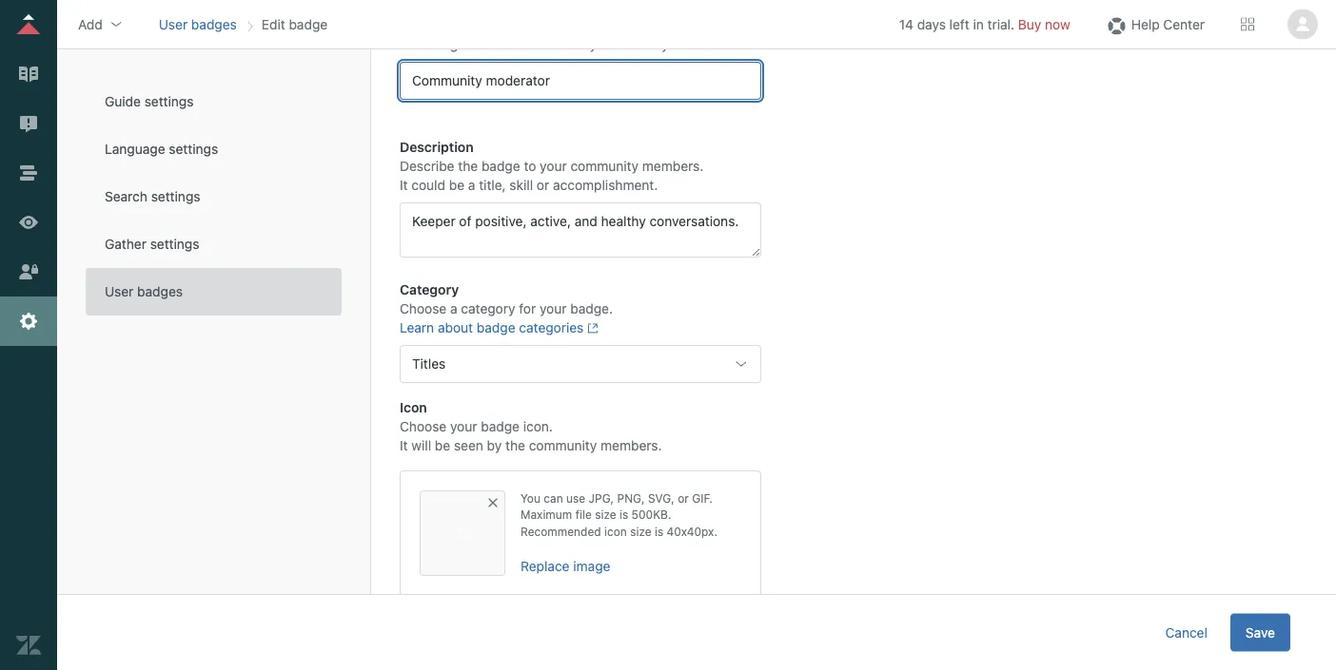 Task type: describe. For each thing, give the bounding box(es) containing it.
1 vertical spatial user badges
[[105, 284, 183, 300]]

the inside description describe the badge to your community members. it could be a title, skill or accomplishment.
[[458, 158, 478, 174]]

svg,
[[648, 493, 675, 506]]

for
[[519, 301, 536, 317]]

gather
[[105, 237, 146, 252]]

be inside icon choose your badge icon. it will be seen by the community members.
[[435, 438, 450, 454]]

settings image
[[16, 309, 41, 334]]

500kb.
[[632, 509, 671, 522]]

1 horizontal spatial size
[[630, 525, 652, 538]]

trial.
[[988, 16, 1015, 32]]

community inside icon choose your badge icon. it will be seen by the community members.
[[529, 438, 597, 454]]

members. inside icon choose your badge icon. it will be seen by the community members.
[[601, 438, 662, 454]]

now
[[1045, 16, 1070, 32]]

icon
[[400, 400, 427, 416]]

by inside icon choose your badge icon. it will be seen by the community members.
[[487, 438, 502, 454]]

or inside description describe the badge to your community members. it could be a title, skill or accomplishment.
[[537, 177, 549, 193]]

will inside icon choose your badge icon. it will be seen by the community members.
[[411, 438, 431, 454]]

moderate content image
[[16, 111, 41, 136]]

a inside category choose a category for your badge.
[[450, 301, 457, 317]]

description describe the badge to your community members. it could be a title, skill or accomplishment.
[[400, 139, 704, 193]]

your for for
[[540, 301, 567, 317]]

help center
[[1131, 16, 1205, 32]]

you can use jpg, png, svg, or gif. maximum file size is 500kb. recommended icon size is 40x40px.
[[521, 493, 718, 538]]

category
[[461, 301, 515, 317]]

0 horizontal spatial user
[[105, 284, 134, 300]]

replace image
[[521, 559, 610, 575]]

guide settings link
[[86, 78, 342, 126]]

your for to
[[540, 158, 567, 174]]

badge right the edit
[[289, 16, 328, 32]]

0 vertical spatial seen
[[549, 37, 578, 52]]

manage articles image
[[16, 62, 41, 87]]

0 horizontal spatial is
[[620, 509, 628, 522]]

help center button
[[1099, 10, 1211, 39]]

seen inside icon choose your badge icon. it will be seen by the community members.
[[454, 438, 483, 454]]

save button
[[1230, 614, 1291, 652]]

gather settings
[[105, 237, 199, 252]]

40x40px.
[[667, 525, 718, 538]]

learn about badge categories
[[400, 320, 584, 336]]

Description text field
[[400, 203, 761, 258]]

replace image link
[[521, 558, 741, 577]]

the inside icon choose your badge icon. it will be seen by the community members.
[[505, 438, 525, 454]]

badge inside description describe the badge to your community members. it could be a title, skill or accomplishment.
[[482, 158, 520, 174]]

category
[[400, 282, 459, 298]]

help
[[1131, 16, 1160, 32]]

search settings link
[[86, 173, 342, 221]]

center
[[1163, 16, 1205, 32]]

gather settings link
[[86, 221, 342, 268]]

icon choose your badge icon. it will be seen by the community members.
[[400, 400, 662, 454]]

replace
[[521, 559, 570, 575]]

1 horizontal spatial badges
[[191, 16, 237, 32]]

guide
[[105, 94, 141, 109]]

buy
[[1018, 16, 1042, 32]]

settings for search settings
[[151, 189, 200, 205]]

save
[[1246, 625, 1275, 641]]

settings for guide settings
[[144, 94, 194, 109]]

badge inside icon choose your badge icon. it will be seen by the community members.
[[481, 419, 520, 435]]

png,
[[617, 493, 645, 506]]



Task type: vqa. For each thing, say whether or not it's contained in the screenshot.
Edit
yes



Task type: locate. For each thing, give the bounding box(es) containing it.
user permissions image
[[16, 260, 41, 285]]

use
[[566, 493, 585, 506]]

skill
[[510, 177, 533, 193]]

icon.
[[523, 419, 553, 435]]

a
[[468, 177, 475, 193], [450, 301, 457, 317]]

community inside description describe the badge to your community members. it could be a title, skill or accomplishment.
[[571, 158, 639, 174]]

navigation
[[155, 10, 331, 39]]

size
[[595, 509, 616, 522], [630, 525, 652, 538]]

0 horizontal spatial seen
[[454, 438, 483, 454]]

a inside description describe the badge to your community members. it could be a title, skill or accomplishment.
[[468, 177, 475, 193]]

the down icon.
[[505, 438, 525, 454]]

in
[[973, 16, 984, 32]]

members.
[[672, 37, 734, 52], [642, 158, 704, 174], [601, 438, 662, 454]]

description
[[400, 139, 474, 155]]

1 vertical spatial choose
[[400, 419, 447, 435]]

jpg,
[[589, 493, 614, 506]]

your
[[540, 158, 567, 174], [540, 301, 567, 317], [450, 419, 477, 435]]

0 vertical spatial be
[[530, 37, 545, 52]]

you
[[521, 493, 541, 506]]

be
[[530, 37, 545, 52], [449, 177, 465, 193], [435, 438, 450, 454]]

settings right the guide
[[144, 94, 194, 109]]

1 vertical spatial seen
[[454, 438, 483, 454]]

1 choose from the top
[[400, 301, 447, 317]]

1 vertical spatial user
[[105, 284, 134, 300]]

image
[[573, 559, 610, 575]]

learn
[[400, 320, 434, 336]]

describe
[[400, 158, 454, 174]]

maximum
[[521, 509, 572, 522]]

or left gif.
[[678, 493, 689, 506]]

recommended
[[521, 525, 601, 538]]

user badges left the edit
[[159, 16, 237, 32]]

learn about badge categories link
[[400, 320, 598, 336]]

0 vertical spatial the
[[458, 158, 478, 174]]

1 horizontal spatial will
[[506, 37, 526, 52]]

your left icon.
[[450, 419, 477, 435]]

size down jpg,
[[595, 509, 616, 522]]

the
[[458, 158, 478, 174], [505, 438, 525, 454]]

0 horizontal spatial by
[[487, 438, 502, 454]]

0 horizontal spatial badges
[[137, 284, 183, 300]]

edit badge
[[262, 16, 328, 32]]

1 vertical spatial be
[[449, 177, 465, 193]]

will right "name"
[[506, 37, 526, 52]]

1 vertical spatial user badges link
[[86, 268, 342, 316]]

add
[[78, 16, 103, 32]]

1 vertical spatial community
[[571, 158, 639, 174]]

badge left icon.
[[481, 419, 520, 435]]

user badges down gather settings
[[105, 284, 183, 300]]

user badges link down gather settings
[[86, 268, 342, 316]]

0 horizontal spatial or
[[537, 177, 549, 193]]

badges down gather settings
[[137, 284, 183, 300]]

it left could
[[400, 177, 408, 193]]

0 vertical spatial will
[[506, 37, 526, 52]]

members. inside description describe the badge to your community members. it could be a title, skill or accomplishment.
[[642, 158, 704, 174]]

add button
[[72, 10, 129, 39]]

cancel
[[1165, 625, 1208, 641]]

by
[[582, 37, 597, 52], [487, 438, 502, 454]]

0 vertical spatial or
[[537, 177, 549, 193]]

it inside icon choose your badge icon. it will be seen by the community members.
[[400, 438, 408, 454]]

choose inside category choose a category for your badge.
[[400, 301, 447, 317]]

a up about
[[450, 301, 457, 317]]

choose for category
[[400, 301, 447, 317]]

be right "name"
[[530, 37, 545, 52]]

badges left the edit
[[191, 16, 237, 32]]

arrange content image
[[16, 161, 41, 186]]

file
[[575, 509, 592, 522]]

search settings
[[105, 189, 200, 205]]

0 vertical spatial user badges
[[159, 16, 237, 32]]

language
[[105, 141, 165, 157]]

1 vertical spatial is
[[655, 525, 664, 538]]

1 vertical spatial members.
[[642, 158, 704, 174]]

1 vertical spatial your
[[540, 301, 567, 317]]

user right add 'popup button'
[[159, 16, 188, 32]]

the down the "description" at left
[[458, 158, 478, 174]]

be inside description describe the badge to your community members. it could be a title, skill or accomplishment.
[[449, 177, 465, 193]]

14
[[899, 16, 914, 32]]

settings right search
[[151, 189, 200, 205]]

badge down category
[[477, 320, 515, 336]]

None field
[[400, 62, 761, 100]]

badge
[[289, 16, 328, 32], [427, 37, 466, 52], [482, 158, 520, 174], [477, 320, 515, 336], [481, 419, 520, 435]]

is down the png,
[[620, 509, 628, 522]]

badges
[[191, 16, 237, 32], [137, 284, 183, 300]]

2 vertical spatial members.
[[601, 438, 662, 454]]

be down "titles"
[[435, 438, 450, 454]]

it inside description describe the badge to your community members. it could be a title, skill or accomplishment.
[[400, 177, 408, 193]]

zendesk image
[[16, 634, 41, 659]]

it down icon at the bottom of the page
[[400, 438, 408, 454]]

0 vertical spatial your
[[540, 158, 567, 174]]

0 vertical spatial a
[[468, 177, 475, 193]]

1 vertical spatial a
[[450, 301, 457, 317]]

settings right gather
[[150, 237, 199, 252]]

navigation containing user badges
[[155, 10, 331, 39]]

2 vertical spatial your
[[450, 419, 477, 435]]

left
[[950, 16, 970, 32]]

will
[[506, 37, 526, 52], [411, 438, 431, 454]]

or
[[537, 177, 549, 193], [678, 493, 689, 506]]

user badges link left the edit
[[159, 16, 237, 32]]

0 vertical spatial choose
[[400, 301, 447, 317]]

1 horizontal spatial user
[[159, 16, 188, 32]]

to
[[524, 158, 536, 174]]

1 horizontal spatial by
[[582, 37, 597, 52]]

user badges
[[159, 16, 237, 32], [105, 284, 183, 300]]

0 vertical spatial it
[[400, 177, 408, 193]]

size down the "500kb."
[[630, 525, 652, 538]]

the
[[400, 37, 423, 52]]

0 horizontal spatial a
[[450, 301, 457, 317]]

will down icon at the bottom of the page
[[411, 438, 431, 454]]

choose
[[400, 301, 447, 317], [400, 419, 447, 435]]

1 horizontal spatial the
[[505, 438, 525, 454]]

2 vertical spatial community
[[529, 438, 597, 454]]

your inside icon choose your badge icon. it will be seen by the community members.
[[450, 419, 477, 435]]

1 vertical spatial size
[[630, 525, 652, 538]]

1 vertical spatial badges
[[137, 284, 183, 300]]

or right skill
[[537, 177, 549, 193]]

title,
[[479, 177, 506, 193]]

choose inside icon choose your badge icon. it will be seen by the community members.
[[400, 419, 447, 435]]

badge right the on the left top
[[427, 37, 466, 52]]

seen
[[549, 37, 578, 52], [454, 438, 483, 454]]

user badges link
[[159, 16, 237, 32], [86, 268, 342, 316]]

user down gather
[[105, 284, 134, 300]]

badge.
[[570, 301, 613, 317]]

clear image
[[485, 496, 501, 511]]

user
[[159, 16, 188, 32], [105, 284, 134, 300]]

0 vertical spatial user badges link
[[159, 16, 237, 32]]

your inside description describe the badge to your community members. it could be a title, skill or accomplishment.
[[540, 158, 567, 174]]

1 horizontal spatial a
[[468, 177, 475, 193]]

0 vertical spatial size
[[595, 509, 616, 522]]

accomplishment.
[[553, 177, 658, 193]]

0 vertical spatial user
[[159, 16, 188, 32]]

cancel button
[[1150, 614, 1223, 652]]

choose for icon
[[400, 419, 447, 435]]

categories
[[519, 320, 584, 336]]

guide settings
[[105, 94, 194, 109]]

days
[[917, 16, 946, 32]]

about
[[438, 320, 473, 336]]

titles
[[412, 356, 446, 372]]

settings
[[144, 94, 194, 109], [169, 141, 218, 157], [151, 189, 200, 205], [150, 237, 199, 252]]

2 it from the top
[[400, 438, 408, 454]]

14 days left in trial. buy now
[[899, 16, 1070, 32]]

1 vertical spatial it
[[400, 438, 408, 454]]

1 vertical spatial by
[[487, 438, 502, 454]]

your right to
[[540, 158, 567, 174]]

1 vertical spatial or
[[678, 493, 689, 506]]

1 vertical spatial will
[[411, 438, 431, 454]]

gif.
[[692, 493, 713, 506]]

community
[[600, 37, 669, 52], [571, 158, 639, 174], [529, 438, 597, 454]]

a left the title,
[[468, 177, 475, 193]]

choose down icon at the bottom of the page
[[400, 419, 447, 435]]

2 vertical spatial be
[[435, 438, 450, 454]]

language settings
[[105, 141, 218, 157]]

or inside 'you can use jpg, png, svg, or gif. maximum file size is 500kb. recommended icon size is 40x40px.'
[[678, 493, 689, 506]]

settings for gather settings
[[150, 237, 199, 252]]

settings for language settings
[[169, 141, 218, 157]]

can
[[544, 493, 563, 506]]

0 horizontal spatial will
[[411, 438, 431, 454]]

1 horizontal spatial seen
[[549, 37, 578, 52]]

could
[[411, 177, 445, 193]]

be right could
[[449, 177, 465, 193]]

category choose a category for your badge.
[[400, 282, 613, 317]]

icon
[[604, 525, 627, 538]]

settings down the guide settings link
[[169, 141, 218, 157]]

1 vertical spatial the
[[505, 438, 525, 454]]

it
[[400, 177, 408, 193], [400, 438, 408, 454]]

edit
[[262, 16, 285, 32]]

0 vertical spatial badges
[[191, 16, 237, 32]]

search
[[105, 189, 147, 205]]

2 choose from the top
[[400, 419, 447, 435]]

(opens in a new tab) image
[[584, 323, 598, 334]]

0 horizontal spatial size
[[595, 509, 616, 522]]

your inside category choose a category for your badge.
[[540, 301, 567, 317]]

zendesk products image
[[1241, 18, 1254, 31]]

1 it from the top
[[400, 177, 408, 193]]

customize design image
[[16, 210, 41, 235]]

language settings link
[[86, 126, 342, 173]]

0 vertical spatial members.
[[672, 37, 734, 52]]

1 horizontal spatial or
[[678, 493, 689, 506]]

is down the "500kb."
[[655, 525, 664, 538]]

badge up the title,
[[482, 158, 520, 174]]

0 vertical spatial is
[[620, 509, 628, 522]]

0 vertical spatial by
[[582, 37, 597, 52]]

0 vertical spatial community
[[600, 37, 669, 52]]

0 horizontal spatial the
[[458, 158, 478, 174]]

your up categories
[[540, 301, 567, 317]]

choose down category
[[400, 301, 447, 317]]

name
[[469, 37, 503, 52]]

is
[[620, 509, 628, 522], [655, 525, 664, 538]]

1 horizontal spatial is
[[655, 525, 664, 538]]

the badge name will be seen by community members.
[[400, 37, 734, 52]]



